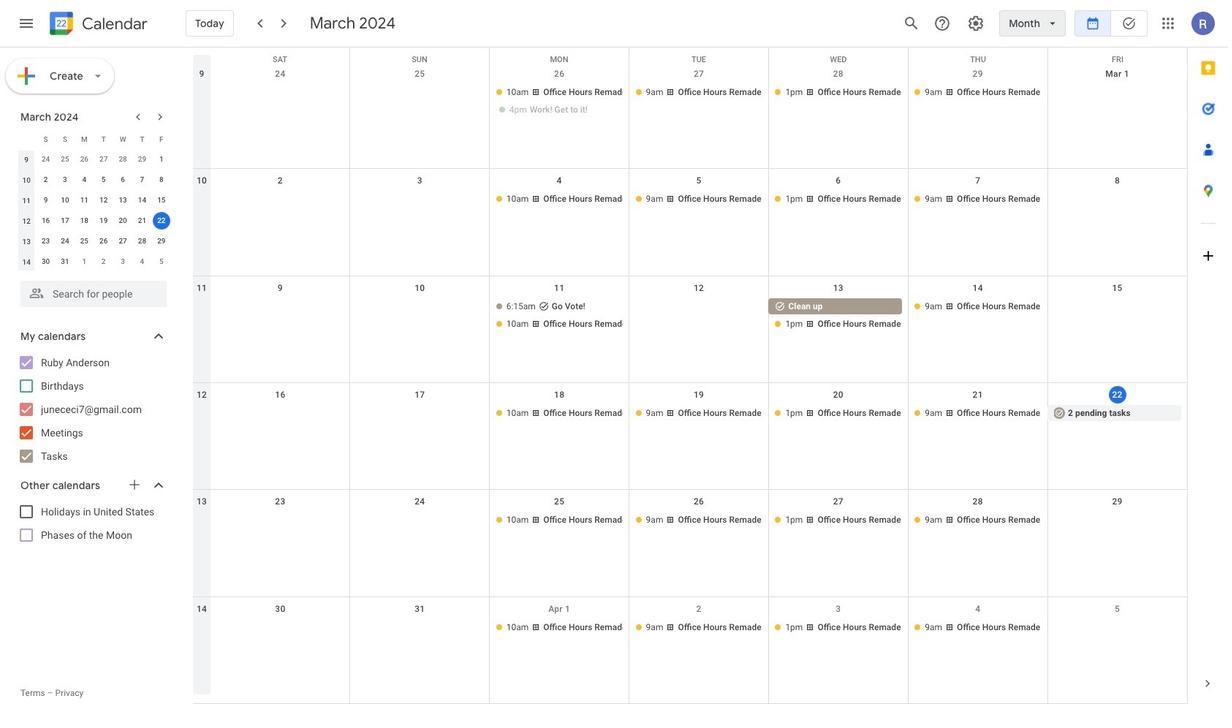 Task type: vqa. For each thing, say whether or not it's contained in the screenshot.
Support Menu ICON
no



Task type: describe. For each thing, give the bounding box(es) containing it.
28 element
[[133, 233, 151, 250]]

26 element
[[95, 233, 112, 250]]

16 element
[[37, 212, 55, 230]]

30 element
[[37, 253, 55, 271]]

calendar element
[[47, 9, 148, 41]]

february 28 element
[[114, 151, 132, 168]]

add other calendars image
[[127, 478, 142, 492]]

column header inside march 2024 grid
[[17, 129, 36, 149]]

cell inside row group
[[152, 211, 171, 231]]

7 element
[[133, 171, 151, 189]]

21 element
[[133, 212, 151, 230]]

april 1 element
[[76, 253, 93, 271]]

february 27 element
[[95, 151, 112, 168]]

27 element
[[114, 233, 132, 250]]

24 element
[[56, 233, 74, 250]]

9 element
[[37, 192, 55, 209]]

february 25 element
[[56, 151, 74, 168]]

my calendars list
[[3, 351, 181, 468]]

other calendars list
[[3, 500, 181, 547]]

3 element
[[56, 171, 74, 189]]

heading inside calendar element
[[79, 15, 148, 33]]

23 element
[[37, 233, 55, 250]]

13 element
[[114, 192, 132, 209]]

main drawer image
[[18, 15, 35, 32]]

april 2 element
[[95, 253, 112, 271]]



Task type: locate. For each thing, give the bounding box(es) containing it.
Search for people text field
[[29, 281, 158, 307]]

row group inside march 2024 grid
[[17, 149, 171, 272]]

settings menu image
[[968, 15, 986, 32]]

8 element
[[153, 171, 170, 189]]

heading
[[79, 15, 148, 33]]

17 element
[[56, 212, 74, 230]]

1 element
[[153, 151, 170, 168]]

22, today element
[[153, 212, 170, 230]]

april 5 element
[[153, 253, 170, 271]]

15 element
[[153, 192, 170, 209]]

grid
[[193, 48, 1188, 704]]

31 element
[[56, 253, 74, 271]]

row
[[193, 48, 1188, 69], [193, 62, 1188, 169], [17, 129, 171, 149], [17, 149, 171, 170], [193, 169, 1188, 276], [17, 170, 171, 190], [17, 190, 171, 211], [17, 211, 171, 231], [17, 231, 171, 252], [17, 252, 171, 272], [193, 276, 1188, 383], [193, 383, 1188, 490], [193, 490, 1188, 597], [193, 597, 1188, 704]]

february 29 element
[[133, 151, 151, 168]]

5 element
[[95, 171, 112, 189]]

february 26 element
[[76, 151, 93, 168]]

row group
[[17, 149, 171, 272]]

18 element
[[76, 212, 93, 230]]

column header
[[17, 129, 36, 149]]

20 element
[[114, 212, 132, 230]]

6 element
[[114, 171, 132, 189]]

11 element
[[76, 192, 93, 209]]

2 element
[[37, 171, 55, 189]]

march 2024 grid
[[14, 129, 171, 272]]

12 element
[[95, 192, 112, 209]]

cell
[[211, 84, 350, 119], [350, 84, 490, 119], [490, 84, 630, 119], [1048, 84, 1188, 119], [211, 191, 350, 209], [350, 191, 490, 209], [1048, 191, 1188, 209], [152, 211, 171, 231], [211, 298, 350, 333], [350, 298, 490, 333], [490, 298, 630, 333], [630, 298, 769, 333], [769, 298, 909, 333], [1048, 298, 1188, 333], [211, 405, 350, 423], [350, 405, 490, 423], [211, 512, 350, 530], [350, 512, 490, 530], [1048, 512, 1188, 530], [211, 619, 350, 637], [350, 619, 490, 637], [1048, 619, 1188, 637]]

25 element
[[76, 233, 93, 250]]

19 element
[[95, 212, 112, 230]]

april 3 element
[[114, 253, 132, 271]]

april 4 element
[[133, 253, 151, 271]]

4 element
[[76, 171, 93, 189]]

29 element
[[153, 233, 170, 250]]

tab list
[[1189, 48, 1229, 664]]

None search field
[[0, 275, 181, 307]]

february 24 element
[[37, 151, 55, 168]]

14 element
[[133, 192, 151, 209]]

10 element
[[56, 192, 74, 209]]



